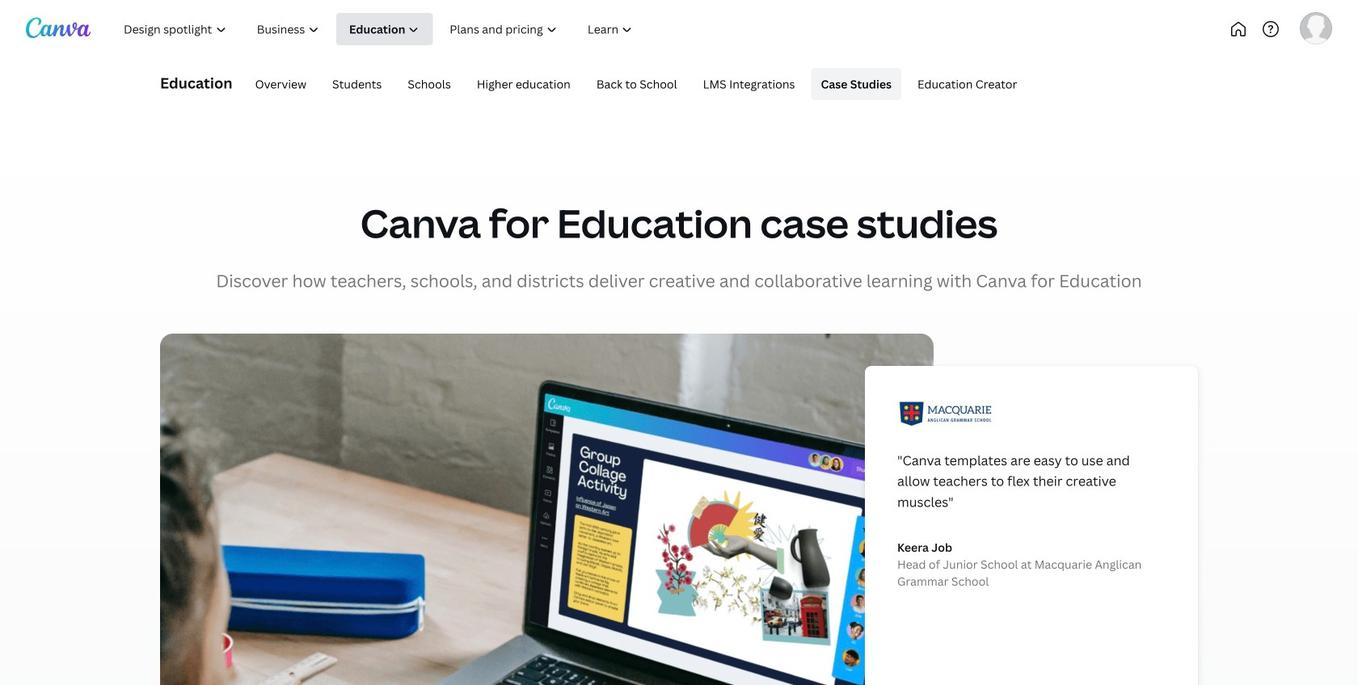 Task type: locate. For each thing, give the bounding box(es) containing it.
top level navigation element
[[110, 13, 701, 45]]

menu bar
[[239, 68, 1027, 100]]



Task type: vqa. For each thing, say whether or not it's contained in the screenshot.
Date modified button at the left
no



